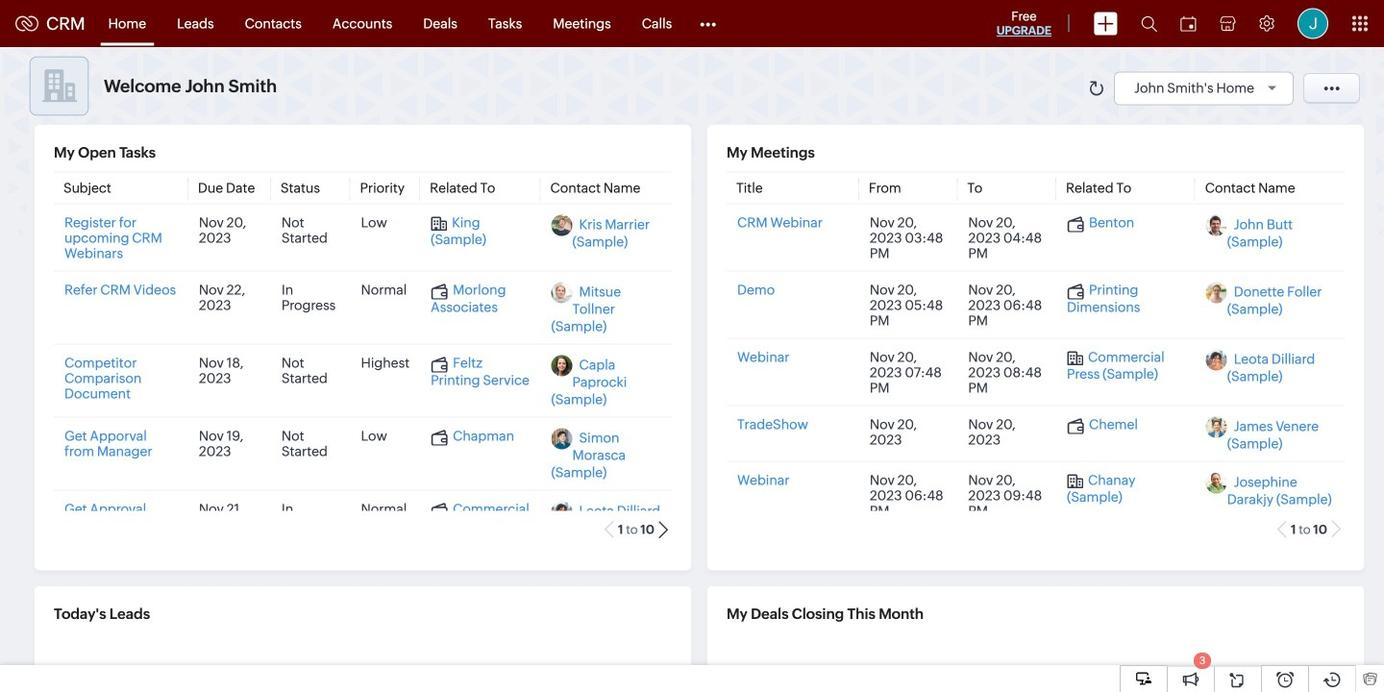 Task type: describe. For each thing, give the bounding box(es) containing it.
search element
[[1130, 0, 1170, 47]]

create menu image
[[1095, 12, 1119, 35]]

calendar image
[[1181, 16, 1197, 31]]

logo image
[[15, 16, 38, 31]]

profile image
[[1298, 8, 1329, 39]]

search image
[[1142, 15, 1158, 32]]

profile element
[[1287, 0, 1341, 47]]



Task type: locate. For each thing, give the bounding box(es) containing it.
create menu element
[[1083, 0, 1130, 47]]

Other Modules field
[[688, 8, 729, 39]]



